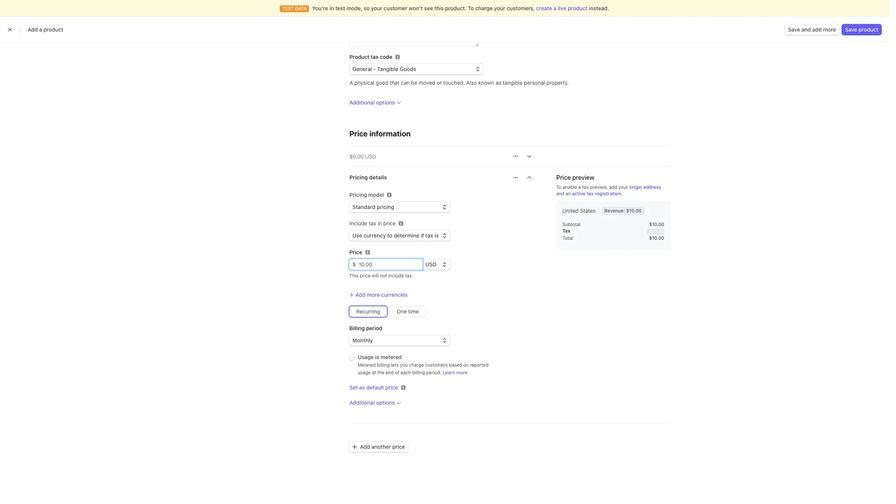 Task type: vqa. For each thing, say whether or not it's contained in the screenshot.
'USD' dropdown button
yes



Task type: describe. For each thing, give the bounding box(es) containing it.
and inside button
[[802, 26, 811, 33]]

general - tangible goods
[[353, 66, 416, 72]]

an
[[566, 191, 571, 196]]

include
[[350, 220, 367, 226]]

add inside button
[[813, 26, 822, 33]]

information
[[370, 129, 411, 138]]

customers
[[425, 362, 448, 368]]

details
[[369, 174, 387, 181]]

known
[[479, 79, 495, 86]]

price left will on the left
[[360, 273, 371, 279]]

product
[[350, 54, 370, 60]]

origin address link
[[630, 184, 662, 190]]

pricing for pricing model
[[350, 192, 367, 198]]

good
[[376, 79, 389, 86]]

1 horizontal spatial product
[[568, 5, 588, 11]]

as inside button
[[359, 384, 365, 391]]

optional
[[391, 11, 410, 17]]

currencies
[[381, 291, 408, 298]]

goods
[[400, 66, 416, 72]]

the
[[378, 370, 385, 376]]

you're
[[312, 5, 328, 11]]

$0.00
[[350, 153, 364, 159]]

won't
[[409, 5, 423, 11]]

metered
[[381, 354, 402, 360]]

registration
[[595, 191, 621, 196]]

price preview to enable a tax preview, add your origin address and an active tax registration .
[[557, 174, 662, 196]]

charge inside metered billing lets you charge customers based on reported usage at the end of each billing period.
[[409, 362, 424, 368]]

subtotal
[[563, 222, 581, 227]]

$
[[353, 261, 356, 268]]

customer
[[384, 5, 408, 11]]

this price will not include tax.
[[350, 273, 413, 279]]

a
[[350, 79, 353, 86]]

upload
[[505, 13, 521, 19]]

usd button
[[423, 259, 450, 270]]

one
[[397, 308, 407, 315]]

reported
[[470, 362, 489, 368]]

code
[[380, 54, 393, 60]]

pricing model
[[350, 192, 384, 198]]

usage
[[358, 354, 374, 360]]

1 horizontal spatial as
[[496, 79, 502, 86]]

0 horizontal spatial your
[[371, 5, 382, 11]]

not
[[380, 273, 387, 279]]

enable
[[563, 184, 577, 190]]

save and add more button
[[785, 24, 840, 35]]

metered
[[358, 362, 376, 368]]

0 vertical spatial $10.00
[[627, 208, 642, 214]]

save product button
[[843, 24, 882, 35]]

more for add more currencies
[[367, 291, 380, 298]]

is
[[375, 354, 379, 360]]

create
[[536, 5, 552, 11]]

this
[[350, 273, 359, 279]]

set as default price button
[[350, 384, 398, 391]]

revenue:
[[605, 208, 625, 214]]

tangible
[[503, 79, 523, 86]]

$10.00 for subtotal
[[650, 222, 665, 227]]

add another price
[[360, 444, 405, 450]]

a physical good that can be moved or touched. also known as tangible personal property.
[[350, 79, 569, 86]]

usage is metered
[[358, 354, 402, 360]]

see
[[424, 5, 433, 11]]

set as default price
[[350, 384, 398, 391]]

test
[[336, 5, 345, 11]]

add for add more currencies
[[356, 291, 366, 298]]

you
[[400, 362, 408, 368]]

2 additional options button from the top
[[350, 399, 401, 407]]

1 horizontal spatial charge
[[476, 5, 493, 11]]

also
[[467, 79, 477, 86]]

total
[[563, 235, 573, 241]]

search…
[[356, 6, 375, 11]]

at
[[372, 370, 376, 376]]

price down info image
[[384, 220, 396, 226]]

billing period
[[350, 325, 382, 331]]

metered billing lets you charge customers based on reported usage at the end of each billing period.
[[358, 362, 489, 376]]

tax.
[[405, 273, 413, 279]]

pricing for pricing details
[[350, 174, 368, 181]]

of
[[395, 370, 400, 376]]

upload button
[[499, 13, 521, 19]]

0 vertical spatial a
[[554, 5, 557, 11]]

based
[[449, 362, 462, 368]]

another
[[372, 444, 391, 450]]

$0.00 usd button
[[345, 148, 509, 162]]

tax right include
[[369, 220, 376, 226]]

tax down preview,
[[587, 191, 594, 196]]

save product
[[846, 26, 879, 33]]

.
[[621, 191, 623, 196]]

1 vertical spatial billing
[[413, 370, 425, 376]]

0 horizontal spatial a
[[39, 26, 42, 33]]

and inside price preview to enable a tax preview, add your origin address and an active tax registration .
[[557, 191, 565, 196]]

personal
[[524, 79, 545, 86]]

can
[[401, 79, 410, 86]]

time
[[408, 308, 419, 315]]

product.
[[445, 5, 467, 11]]



Task type: locate. For each thing, give the bounding box(es) containing it.
1 pricing from the top
[[350, 174, 368, 181]]

states
[[580, 207, 596, 214]]

include
[[389, 273, 404, 279]]

tax left code
[[371, 54, 379, 60]]

add for add a product
[[28, 26, 38, 33]]

save and add more
[[789, 26, 837, 33]]

1 vertical spatial add
[[609, 184, 618, 190]]

price down end at the left bottom of the page
[[386, 384, 398, 391]]

2 additional options from the top
[[350, 399, 395, 406]]

0 vertical spatial pricing
[[350, 174, 368, 181]]

price inside button
[[386, 384, 398, 391]]

your inside price preview to enable a tax preview, add your origin address and an active tax registration .
[[619, 184, 628, 190]]

0 vertical spatial svg image
[[514, 154, 518, 158]]

0 horizontal spatial save
[[789, 26, 801, 33]]

tab list
[[139, 56, 736, 70]]

2 horizontal spatial product
[[859, 26, 879, 33]]

additional options
[[350, 99, 395, 106], [350, 399, 395, 406]]

price information
[[350, 129, 411, 138]]

a
[[554, 5, 557, 11], [39, 26, 42, 33], [579, 184, 581, 190]]

general
[[353, 66, 372, 72]]

1 vertical spatial svg image
[[353, 445, 357, 449]]

1 additional options button from the top
[[350, 99, 401, 106]]

as right known
[[496, 79, 502, 86]]

0 vertical spatial additional options
[[350, 99, 395, 106]]

1 vertical spatial additional options
[[350, 399, 395, 406]]

billing right each
[[413, 370, 425, 376]]

svg image
[[514, 175, 518, 180]]

additional options button down "good"
[[350, 99, 401, 106]]

tax
[[563, 228, 571, 234]]

1 vertical spatial additional options button
[[350, 399, 401, 407]]

learn
[[443, 370, 455, 376]]

price inside button
[[393, 444, 405, 450]]

svg image up svg icon
[[514, 154, 518, 158]]

moved
[[419, 79, 436, 86]]

more left the save product
[[824, 26, 837, 33]]

1 horizontal spatial usd
[[426, 261, 437, 268]]

0 vertical spatial more
[[824, 26, 837, 33]]

your up .
[[619, 184, 628, 190]]

2 horizontal spatial a
[[579, 184, 581, 190]]

svg image inside add another price button
[[353, 445, 357, 449]]

set
[[350, 384, 358, 391]]

product tax code
[[350, 54, 393, 60]]

2 pricing from the top
[[350, 192, 367, 198]]

1 additional from the top
[[350, 99, 375, 106]]

learn more
[[443, 370, 468, 376]]

1 vertical spatial options
[[376, 399, 395, 406]]

price
[[384, 220, 396, 226], [360, 273, 371, 279], [386, 384, 398, 391], [393, 444, 405, 450]]

price for price preview to enable a tax preview, add your origin address and an active tax registration .
[[557, 174, 571, 181]]

your
[[371, 5, 382, 11], [494, 5, 506, 11], [619, 184, 628, 190]]

1 horizontal spatial and
[[802, 26, 811, 33]]

add inside price preview to enable a tax preview, add your origin address and an active tax registration .
[[609, 184, 618, 190]]

physical
[[355, 79, 375, 86]]

customers,
[[507, 5, 535, 11]]

billing up the
[[377, 362, 390, 368]]

more up recurring
[[367, 291, 380, 298]]

0 vertical spatial price
[[350, 129, 368, 138]]

tangible
[[377, 66, 399, 72]]

in
[[330, 5, 334, 11], [378, 220, 382, 226]]

pricing details
[[350, 174, 387, 181]]

a inside price preview to enable a tax preview, add your origin address and an active tax registration .
[[579, 184, 581, 190]]

0 horizontal spatial in
[[330, 5, 334, 11]]

0 horizontal spatial and
[[557, 191, 565, 196]]

price for price information
[[350, 129, 368, 138]]

as
[[496, 79, 502, 86], [359, 384, 365, 391]]

0 horizontal spatial more
[[367, 291, 380, 298]]

product
[[568, 5, 588, 11], [44, 26, 63, 33], [859, 26, 879, 33]]

0 horizontal spatial to
[[468, 5, 474, 11]]

pricing left model
[[350, 192, 367, 198]]

default
[[367, 384, 384, 391]]

1 save from the left
[[789, 26, 801, 33]]

charge right you
[[409, 362, 424, 368]]

0 horizontal spatial usd
[[365, 153, 376, 159]]

1 horizontal spatial svg image
[[514, 154, 518, 158]]

add
[[813, 26, 822, 33], [609, 184, 618, 190]]

pricing details button
[[345, 169, 509, 184]]

price up $0.00
[[350, 129, 368, 138]]

2 vertical spatial add
[[360, 444, 370, 450]]

learn more link
[[443, 370, 468, 376]]

to
[[468, 5, 474, 11], [557, 184, 562, 190]]

2 vertical spatial price
[[350, 249, 362, 255]]

0 horizontal spatial svg image
[[353, 445, 357, 449]]

2 vertical spatial more
[[457, 370, 468, 376]]

lets
[[391, 362, 399, 368]]

svg image
[[514, 154, 518, 158], [353, 445, 357, 449]]

0 horizontal spatial add
[[609, 184, 618, 190]]

1 vertical spatial usd
[[426, 261, 437, 268]]

options down "good"
[[376, 99, 395, 106]]

0 vertical spatial and
[[802, 26, 811, 33]]

0 vertical spatial to
[[468, 5, 474, 11]]

1 vertical spatial charge
[[409, 362, 424, 368]]

include tax in price
[[350, 220, 396, 226]]

or
[[437, 79, 442, 86]]

add inside button
[[360, 444, 370, 450]]

1 vertical spatial and
[[557, 191, 565, 196]]

$0.00 usd
[[350, 153, 376, 159]]

usd inside dropdown button
[[426, 261, 437, 268]]

1 horizontal spatial in
[[378, 220, 382, 226]]

0 vertical spatial add
[[28, 26, 38, 33]]

additional options down physical
[[350, 99, 395, 106]]

in left test
[[330, 5, 334, 11]]

recurring
[[356, 308, 380, 315]]

1 vertical spatial add
[[356, 291, 366, 298]]

add
[[28, 26, 38, 33], [356, 291, 366, 298], [360, 444, 370, 450]]

end
[[386, 370, 394, 376]]

description
[[350, 10, 379, 17]]

2 additional from the top
[[350, 399, 375, 406]]

0 vertical spatial additional
[[350, 99, 375, 106]]

1 vertical spatial additional
[[350, 399, 375, 406]]

pricing
[[350, 174, 368, 181], [350, 192, 367, 198]]

1 horizontal spatial your
[[494, 5, 506, 11]]

property.
[[547, 79, 569, 86]]

info element
[[387, 193, 392, 197]]

charge right product.
[[476, 5, 493, 11]]

1 vertical spatial pricing
[[350, 192, 367, 198]]

1 vertical spatial in
[[378, 220, 382, 226]]

period.
[[427, 370, 442, 376]]

usd inside button
[[365, 153, 376, 159]]

save for save and add more
[[789, 26, 801, 33]]

one time
[[397, 308, 419, 315]]

billing
[[350, 325, 365, 331]]

your right the so
[[371, 5, 382, 11]]

you're in test mode, so your customer won't see this product. to charge your customers, create a live product instead.
[[312, 5, 609, 11]]

0 vertical spatial as
[[496, 79, 502, 86]]

price inside price preview to enable a tax preview, add your origin address and an active tax registration .
[[557, 174, 571, 181]]

add more currencies
[[356, 291, 408, 298]]

price right another
[[393, 444, 405, 450]]

2 vertical spatial a
[[579, 184, 581, 190]]

save for save product
[[846, 26, 858, 33]]

0 vertical spatial billing
[[377, 362, 390, 368]]

0 vertical spatial add
[[813, 26, 822, 33]]

this
[[435, 5, 444, 11]]

to right product.
[[468, 5, 474, 11]]

0 horizontal spatial charge
[[409, 362, 424, 368]]

instead.
[[589, 5, 609, 11]]

product inside save product button
[[859, 26, 879, 33]]

2 horizontal spatial more
[[824, 26, 837, 33]]

1 vertical spatial price
[[557, 174, 571, 181]]

0 horizontal spatial as
[[359, 384, 365, 391]]

$ button
[[350, 259, 356, 270]]

mode,
[[347, 5, 363, 11]]

1 vertical spatial to
[[557, 184, 562, 190]]

price up $
[[350, 249, 362, 255]]

tax up the active
[[583, 184, 589, 190]]

0 horizontal spatial billing
[[377, 362, 390, 368]]

1 horizontal spatial a
[[554, 5, 557, 11]]

1 horizontal spatial billing
[[413, 370, 425, 376]]

2 save from the left
[[846, 26, 858, 33]]

active
[[572, 191, 586, 196]]

period
[[366, 325, 382, 331]]

1 options from the top
[[376, 99, 395, 106]]

-
[[374, 66, 376, 72]]

additional down physical
[[350, 99, 375, 106]]

2 vertical spatial $10.00
[[650, 235, 665, 241]]

2 horizontal spatial your
[[619, 184, 628, 190]]

pricing inside button
[[350, 174, 368, 181]]

each
[[401, 370, 411, 376]]

price for price
[[350, 249, 362, 255]]

live
[[558, 5, 567, 11]]

options down default
[[376, 399, 395, 406]]

1 horizontal spatial add
[[813, 26, 822, 33]]

Search… search field
[[344, 4, 531, 13]]

united
[[563, 207, 579, 214]]

0 vertical spatial options
[[376, 99, 395, 106]]

be
[[411, 79, 418, 86]]

add more currencies button
[[350, 291, 408, 299]]

usage
[[358, 370, 371, 376]]

to left enable on the top of the page
[[557, 184, 562, 190]]

united states
[[563, 207, 596, 214]]

$10.00 for total
[[650, 235, 665, 241]]

charge
[[476, 5, 493, 11], [409, 362, 424, 368]]

0 vertical spatial additional options button
[[350, 99, 401, 106]]

1 vertical spatial as
[[359, 384, 365, 391]]

touched.
[[443, 79, 465, 86]]

pricing up pricing model
[[350, 174, 368, 181]]

as right set
[[359, 384, 365, 391]]

on
[[464, 362, 469, 368]]

1 horizontal spatial save
[[846, 26, 858, 33]]

address
[[644, 184, 662, 190]]

additional options down the set as default price button
[[350, 399, 395, 406]]

more
[[824, 26, 837, 33], [367, 291, 380, 298], [457, 370, 468, 376]]

1 horizontal spatial to
[[557, 184, 562, 190]]

tax
[[371, 54, 379, 60], [583, 184, 589, 190], [587, 191, 594, 196], [369, 220, 376, 226]]

revenue: $10.00
[[605, 208, 642, 214]]

svg image left another
[[353, 445, 357, 449]]

so
[[364, 5, 370, 11]]

1 vertical spatial more
[[367, 291, 380, 298]]

info image
[[387, 193, 392, 197]]

additional options button down the set as default price button
[[350, 399, 401, 407]]

add for add another price
[[360, 444, 370, 450]]

more for learn more
[[457, 370, 468, 376]]

add another price button
[[350, 442, 408, 452]]

add inside button
[[356, 291, 366, 298]]

0.00 text field
[[356, 259, 423, 270]]

1 vertical spatial $10.00
[[650, 222, 665, 227]]

to inside price preview to enable a tax preview, add your origin address and an active tax registration .
[[557, 184, 562, 190]]

in right include
[[378, 220, 382, 226]]

price up enable on the top of the page
[[557, 174, 571, 181]]

0 horizontal spatial product
[[44, 26, 63, 33]]

None text field
[[350, 21, 479, 46]]

add a product
[[28, 26, 63, 33]]

general - tangible goods button
[[350, 64, 483, 74]]

0 vertical spatial charge
[[476, 5, 493, 11]]

1 horizontal spatial more
[[457, 370, 468, 376]]

additional down set
[[350, 399, 375, 406]]

origin
[[630, 184, 642, 190]]

your up upload button
[[494, 5, 506, 11]]

will
[[372, 273, 379, 279]]

2 options from the top
[[376, 399, 395, 406]]

0 vertical spatial in
[[330, 5, 334, 11]]

more down on
[[457, 370, 468, 376]]

1 additional options from the top
[[350, 99, 395, 106]]

preview,
[[590, 184, 608, 190]]

1 vertical spatial a
[[39, 26, 42, 33]]

0 vertical spatial usd
[[365, 153, 376, 159]]



